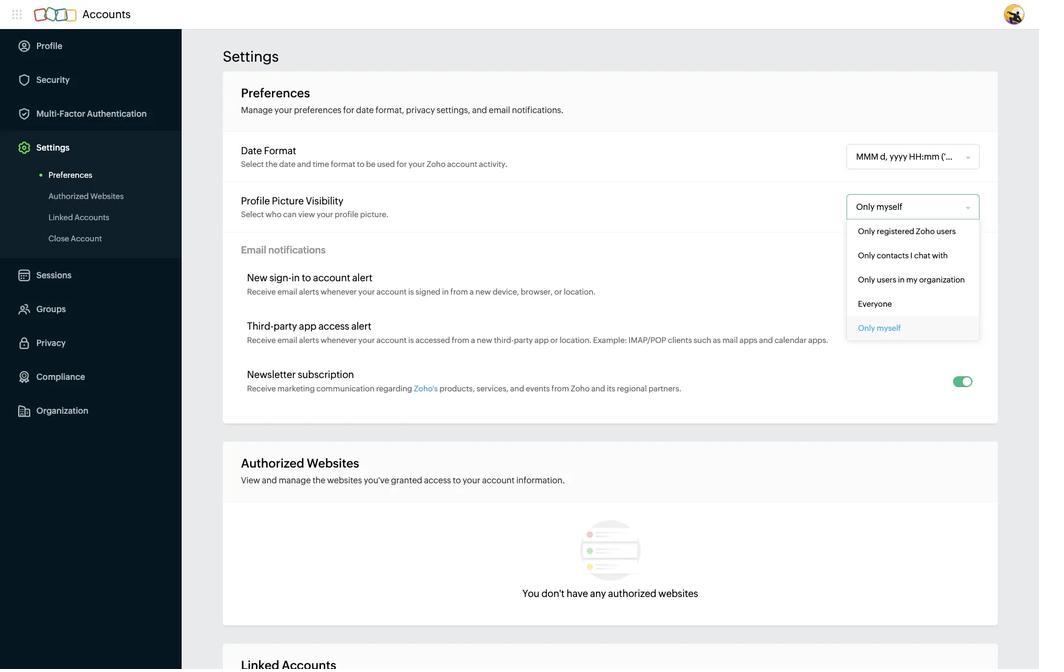Task type: locate. For each thing, give the bounding box(es) containing it.
3 only from the top
[[858, 276, 875, 285]]

or right third-
[[550, 336, 558, 345]]

0 vertical spatial websites
[[327, 476, 362, 486]]

0 horizontal spatial access
[[318, 321, 349, 332]]

access up subscription
[[318, 321, 349, 332]]

2 horizontal spatial zoho
[[916, 227, 935, 236]]

0 horizontal spatial to
[[302, 273, 311, 284]]

1 receive from the top
[[247, 288, 276, 297]]

profile
[[36, 41, 62, 51], [241, 195, 270, 207]]

0 horizontal spatial the
[[266, 160, 278, 169]]

receive for new
[[247, 288, 276, 297]]

0 horizontal spatial websites
[[90, 192, 124, 201]]

1 vertical spatial date
[[279, 160, 296, 169]]

select down date
[[241, 160, 264, 169]]

have
[[567, 589, 588, 600]]

new left device, at top
[[476, 288, 491, 297]]

1 vertical spatial app
[[535, 336, 549, 345]]

only up the everyone
[[858, 276, 875, 285]]

websites up linked accounts
[[90, 192, 124, 201]]

2 only from the top
[[858, 251, 875, 260]]

websites
[[327, 476, 362, 486], [658, 589, 698, 600]]

only
[[858, 227, 875, 236], [858, 251, 875, 260], [858, 276, 875, 285], [858, 324, 875, 333]]

0 vertical spatial preferences
[[241, 86, 310, 100]]

a left device, at top
[[470, 288, 474, 297]]

preferences
[[241, 86, 310, 100], [48, 171, 92, 180]]

2 vertical spatial from
[[552, 385, 569, 394]]

1 vertical spatial accounts
[[74, 213, 109, 222]]

multi-
[[36, 109, 60, 119]]

None field
[[847, 145, 967, 169], [847, 195, 967, 219], [847, 145, 967, 169], [847, 195, 967, 219]]

example:
[[593, 336, 627, 345]]

websites up 'manage'
[[307, 457, 359, 471]]

0 horizontal spatial websites
[[327, 476, 362, 486]]

access right granted on the bottom left of page
[[424, 476, 451, 486]]

authorized up linked
[[48, 192, 89, 201]]

0 vertical spatial accounts
[[82, 8, 131, 21]]

zoho up chat on the right of page
[[916, 227, 935, 236]]

1 vertical spatial zoho
[[916, 227, 935, 236]]

0 vertical spatial profile
[[36, 41, 62, 51]]

settings up 'manage'
[[223, 48, 279, 65]]

from right accessed
[[452, 336, 469, 345]]

0 vertical spatial access
[[318, 321, 349, 332]]

1 alerts from the top
[[299, 288, 319, 297]]

is
[[408, 288, 414, 297], [408, 336, 414, 345]]

2 vertical spatial email
[[278, 336, 297, 345]]

websites right authorized
[[658, 589, 698, 600]]

who
[[266, 210, 282, 219]]

alerts down new sign-in to account alert
[[299, 288, 319, 297]]

0 vertical spatial receive
[[247, 288, 276, 297]]

location. left example:
[[560, 336, 592, 345]]

settings
[[223, 48, 279, 65], [36, 143, 70, 153]]

visibility
[[306, 195, 343, 207]]

apps.
[[808, 336, 828, 345]]

0 vertical spatial party
[[274, 321, 297, 332]]

regional
[[617, 385, 647, 394]]

1 vertical spatial settings
[[36, 143, 70, 153]]

1 vertical spatial party
[[514, 336, 533, 345]]

or for third-party app access alert
[[550, 336, 558, 345]]

1 vertical spatial authorized
[[241, 457, 304, 471]]

1 vertical spatial websites
[[658, 589, 698, 600]]

0 horizontal spatial for
[[343, 105, 354, 115]]

2 vertical spatial receive
[[247, 385, 276, 394]]

zoho
[[427, 160, 446, 169], [916, 227, 935, 236], [571, 385, 590, 394]]

groups
[[36, 305, 66, 314]]

linked
[[48, 213, 73, 222]]

profile
[[335, 210, 359, 219]]

preferences up authorized websites at the top left
[[48, 171, 92, 180]]

1 vertical spatial select
[[241, 210, 264, 219]]

0 horizontal spatial preferences
[[48, 171, 92, 180]]

only for only myself
[[858, 324, 875, 333]]

the right 'manage'
[[313, 476, 325, 486]]

1 vertical spatial access
[[424, 476, 451, 486]]

only left registered
[[858, 227, 875, 236]]

0 vertical spatial whenever
[[321, 288, 357, 297]]

profile inside profile picture visibility select who can view your profile picture.
[[241, 195, 270, 207]]

2 whenever from the top
[[321, 336, 357, 345]]

0 vertical spatial settings
[[223, 48, 279, 65]]

1 is from the top
[[408, 288, 414, 297]]

1 vertical spatial whenever
[[321, 336, 357, 345]]

1 horizontal spatial party
[[514, 336, 533, 345]]

for inside the preferences manage your preferences for date format, privacy settings, and email notifications.
[[343, 105, 354, 115]]

to right sign-
[[302, 273, 311, 284]]

1 horizontal spatial zoho
[[571, 385, 590, 394]]

preferences for preferences manage your preferences for date format, privacy settings, and email notifications.
[[241, 86, 310, 100]]

or
[[554, 288, 562, 297], [550, 336, 558, 345]]

is left accessed
[[408, 336, 414, 345]]

select
[[241, 160, 264, 169], [241, 210, 264, 219]]

select inside date format select the date and time format to be used for your zoho account activity.
[[241, 160, 264, 169]]

services,
[[477, 385, 509, 394]]

close
[[48, 234, 69, 243]]

date
[[356, 105, 374, 115], [279, 160, 296, 169]]

profile for profile picture visibility select who can view your profile picture.
[[241, 195, 270, 207]]

from right events
[[552, 385, 569, 394]]

or for new sign-in to account alert
[[554, 288, 562, 297]]

0 vertical spatial to
[[357, 160, 364, 169]]

don't
[[542, 589, 565, 600]]

whenever for alert
[[321, 336, 357, 345]]

websites left you've
[[327, 476, 362, 486]]

the down format
[[266, 160, 278, 169]]

account left information.
[[482, 476, 515, 486]]

1 horizontal spatial authorized
[[241, 457, 304, 471]]

1 vertical spatial email
[[278, 288, 297, 297]]

settings down multi-
[[36, 143, 70, 153]]

1 vertical spatial is
[[408, 336, 414, 345]]

1 select from the top
[[241, 160, 264, 169]]

1 only from the top
[[858, 227, 875, 236]]

1 vertical spatial alerts
[[299, 336, 319, 345]]

the inside date format select the date and time format to be used for your zoho account activity.
[[266, 160, 278, 169]]

new left third-
[[477, 336, 492, 345]]

0 vertical spatial is
[[408, 288, 414, 297]]

and inside "authorized websites view and manage the websites you've granted access to your account information."
[[262, 476, 277, 486]]

0 vertical spatial new
[[476, 288, 491, 297]]

account left activity.
[[447, 160, 477, 169]]

alerts down third-party app access alert
[[299, 336, 319, 345]]

0 vertical spatial from
[[450, 288, 468, 297]]

new sign-in to account alert
[[247, 273, 372, 284]]

2 is from the top
[[408, 336, 414, 345]]

profile up security
[[36, 41, 62, 51]]

whenever down new sign-in to account alert
[[321, 288, 357, 297]]

websites inside "authorized websites view and manage the websites you've granted access to your account information."
[[307, 457, 359, 471]]

clients
[[668, 336, 692, 345]]

select left who at the left top
[[241, 210, 264, 219]]

alerts
[[299, 288, 319, 297], [299, 336, 319, 345]]

picture
[[272, 195, 304, 207]]

1 vertical spatial from
[[452, 336, 469, 345]]

party down sign-
[[274, 321, 297, 332]]

1 vertical spatial or
[[550, 336, 558, 345]]

in down notifications
[[292, 273, 300, 284]]

manage
[[241, 105, 273, 115]]

and left time
[[297, 160, 311, 169]]

0 vertical spatial app
[[299, 321, 317, 332]]

organization
[[919, 276, 965, 285]]

receive down third- on the left of page
[[247, 336, 276, 345]]

with
[[932, 251, 948, 260]]

from
[[450, 288, 468, 297], [452, 336, 469, 345], [552, 385, 569, 394]]

authorized
[[608, 589, 656, 600]]

as
[[713, 336, 721, 345]]

1 horizontal spatial profile
[[241, 195, 270, 207]]

1 horizontal spatial users
[[937, 227, 956, 236]]

0 vertical spatial or
[[554, 288, 562, 297]]

users down contacts
[[877, 276, 896, 285]]

2 vertical spatial zoho
[[571, 385, 590, 394]]

0 vertical spatial for
[[343, 105, 354, 115]]

1 horizontal spatial app
[[535, 336, 549, 345]]

its
[[607, 385, 615, 394]]

for right used at top left
[[397, 160, 407, 169]]

email for third-party app access alert
[[278, 336, 297, 345]]

0 horizontal spatial date
[[279, 160, 296, 169]]

and right the settings,
[[472, 105, 487, 115]]

email down sign-
[[278, 288, 297, 297]]

in right signed
[[442, 288, 449, 297]]

information.
[[516, 476, 565, 486]]

1 horizontal spatial the
[[313, 476, 325, 486]]

1 whenever from the top
[[321, 288, 357, 297]]

2 vertical spatial to
[[453, 476, 461, 486]]

0 horizontal spatial authorized
[[48, 192, 89, 201]]

1 vertical spatial location.
[[560, 336, 592, 345]]

receive down newsletter
[[247, 385, 276, 394]]

only left myself at the top of the page
[[858, 324, 875, 333]]

1 horizontal spatial preferences
[[241, 86, 310, 100]]

1 horizontal spatial websites
[[307, 457, 359, 471]]

0 vertical spatial websites
[[90, 192, 124, 201]]

2 select from the top
[[241, 210, 264, 219]]

settings,
[[437, 105, 470, 115]]

new
[[476, 288, 491, 297], [477, 336, 492, 345]]

app right third-
[[535, 336, 549, 345]]

alerts for to
[[299, 288, 319, 297]]

app right third- on the left of page
[[299, 321, 317, 332]]

email left notifications. on the top of page
[[489, 105, 510, 115]]

manage
[[279, 476, 311, 486]]

in left my
[[898, 276, 905, 285]]

4 only from the top
[[858, 324, 875, 333]]

0 vertical spatial authorized
[[48, 192, 89, 201]]

and right view
[[262, 476, 277, 486]]

whenever
[[321, 288, 357, 297], [321, 336, 357, 345]]

receive down the new
[[247, 288, 276, 297]]

third-
[[494, 336, 514, 345]]

0 vertical spatial location.
[[564, 288, 596, 297]]

whenever down third-party app access alert
[[321, 336, 357, 345]]

can
[[283, 210, 297, 219]]

2 horizontal spatial to
[[453, 476, 461, 486]]

a left third-
[[471, 336, 475, 345]]

to right granted on the bottom left of page
[[453, 476, 461, 486]]

zoho left its
[[571, 385, 590, 394]]

1 vertical spatial preferences
[[48, 171, 92, 180]]

communication
[[316, 385, 375, 394]]

1 vertical spatial to
[[302, 273, 311, 284]]

for
[[343, 105, 354, 115], [397, 160, 407, 169]]

access
[[318, 321, 349, 332], [424, 476, 451, 486]]

email
[[489, 105, 510, 115], [278, 288, 297, 297], [278, 336, 297, 345]]

1 vertical spatial receive
[[247, 336, 276, 345]]

preferences up 'manage'
[[241, 86, 310, 100]]

0 vertical spatial select
[[241, 160, 264, 169]]

0 vertical spatial date
[[356, 105, 374, 115]]

only registered zoho users
[[858, 227, 956, 236]]

0 horizontal spatial party
[[274, 321, 297, 332]]

websites inside "authorized websites view and manage the websites you've granted access to your account information."
[[327, 476, 362, 486]]

date down format
[[279, 160, 296, 169]]

only myself
[[858, 324, 901, 333]]

date inside the preferences manage your preferences for date format, privacy settings, and email notifications.
[[356, 105, 374, 115]]

party down browser, on the top right of page
[[514, 336, 533, 345]]

preferences inside the preferences manage your preferences for date format, privacy settings, and email notifications.
[[241, 86, 310, 100]]

1 horizontal spatial to
[[357, 160, 364, 169]]

or right browser, on the top right of page
[[554, 288, 562, 297]]

for right preferences
[[343, 105, 354, 115]]

zoho right used at top left
[[427, 160, 446, 169]]

location. right browser, on the top right of page
[[564, 288, 596, 297]]

and inside date format select the date and time format to be used for your zoho account activity.
[[297, 160, 311, 169]]

websites for authorized websites
[[90, 192, 124, 201]]

0 vertical spatial zoho
[[427, 160, 446, 169]]

1 vertical spatial profile
[[241, 195, 270, 207]]

from right signed
[[450, 288, 468, 297]]

2 alerts from the top
[[299, 336, 319, 345]]

only for only contacts i chat with
[[858, 251, 875, 260]]

alerts for access
[[299, 336, 319, 345]]

in
[[292, 273, 300, 284], [898, 276, 905, 285], [442, 288, 449, 297]]

users up with
[[937, 227, 956, 236]]

partners.
[[649, 385, 682, 394]]

to left "be"
[[357, 160, 364, 169]]

alert
[[352, 273, 372, 284], [351, 321, 371, 332]]

2 receive from the top
[[247, 336, 276, 345]]

0 horizontal spatial in
[[292, 273, 300, 284]]

receive
[[247, 288, 276, 297], [247, 336, 276, 345], [247, 385, 276, 394]]

to inside date format select the date and time format to be used for your zoho account activity.
[[357, 160, 364, 169]]

and left events
[[510, 385, 524, 394]]

0 horizontal spatial app
[[299, 321, 317, 332]]

1 horizontal spatial for
[[397, 160, 407, 169]]

0 horizontal spatial zoho
[[427, 160, 446, 169]]

email down third-party app access alert
[[278, 336, 297, 345]]

device,
[[493, 288, 519, 297]]

everyone
[[858, 300, 892, 309]]

party
[[274, 321, 297, 332], [514, 336, 533, 345]]

only left contacts
[[858, 251, 875, 260]]

authorized up view
[[241, 457, 304, 471]]

0 horizontal spatial profile
[[36, 41, 62, 51]]

app
[[299, 321, 317, 332], [535, 336, 549, 345]]

to
[[357, 160, 364, 169], [302, 273, 311, 284], [453, 476, 461, 486]]

i
[[911, 251, 913, 260]]

1 vertical spatial the
[[313, 476, 325, 486]]

to inside "authorized websites view and manage the websites you've granted access to your account information."
[[453, 476, 461, 486]]

mail
[[723, 336, 738, 345]]

date left format,
[[356, 105, 374, 115]]

authorized websites view and manage the websites you've granted access to your account information.
[[241, 457, 565, 486]]

location. for new sign-in to account alert
[[564, 288, 596, 297]]

close account
[[48, 234, 102, 243]]

the
[[266, 160, 278, 169], [313, 476, 325, 486]]

is left signed
[[408, 288, 414, 297]]

0 vertical spatial the
[[266, 160, 278, 169]]

2 horizontal spatial in
[[898, 276, 905, 285]]

profile up who at the left top
[[241, 195, 270, 207]]

1 vertical spatial websites
[[307, 457, 359, 471]]

1 horizontal spatial access
[[424, 476, 451, 486]]

1 horizontal spatial date
[[356, 105, 374, 115]]

account left accessed
[[376, 336, 407, 345]]

1 vertical spatial for
[[397, 160, 407, 169]]

0 vertical spatial alerts
[[299, 288, 319, 297]]

0 vertical spatial email
[[489, 105, 510, 115]]

0 horizontal spatial users
[[877, 276, 896, 285]]

authorized
[[48, 192, 89, 201], [241, 457, 304, 471]]

account inside "authorized websites view and manage the websites you've granted access to your account information."
[[482, 476, 515, 486]]

authorized for authorized websites view and manage the websites you've granted access to your account information.
[[241, 457, 304, 471]]

authorized inside "authorized websites view and manage the websites you've granted access to your account information."
[[241, 457, 304, 471]]



Task type: describe. For each thing, give the bounding box(es) containing it.
your inside "authorized websites view and manage the websites you've granted access to your account information."
[[463, 476, 480, 486]]

registered
[[877, 227, 914, 236]]

marketing
[[278, 385, 315, 394]]

websites for authorized websites view and manage the websites you've granted access to your account information.
[[307, 457, 359, 471]]

privacy
[[36, 339, 66, 348]]

view
[[241, 476, 260, 486]]

1 vertical spatial users
[[877, 276, 896, 285]]

third-party app access alert
[[247, 321, 371, 332]]

date format select the date and time format to be used for your zoho account activity.
[[241, 145, 507, 169]]

whenever for account
[[321, 288, 357, 297]]

zoho's link
[[414, 385, 438, 394]]

only users in my organization
[[858, 276, 965, 285]]

new
[[247, 273, 267, 284]]

subscription
[[298, 369, 354, 381]]

newsletter
[[247, 369, 296, 381]]

such
[[694, 336, 711, 345]]

factor
[[60, 109, 85, 119]]

0 vertical spatial alert
[[352, 273, 372, 284]]

0 vertical spatial users
[[937, 227, 956, 236]]

myself
[[877, 324, 901, 333]]

you
[[523, 589, 540, 600]]

preferences for preferences
[[48, 171, 92, 180]]

account
[[71, 234, 102, 243]]

only for only registered zoho users
[[858, 227, 875, 236]]

you don't have any authorized websites
[[523, 589, 698, 600]]

used
[[377, 160, 395, 169]]

only contacts i chat with
[[858, 251, 948, 260]]

authorized for authorized websites
[[48, 192, 89, 201]]

zoho's
[[414, 385, 438, 394]]

authorized websites
[[48, 192, 124, 201]]

email for new sign-in to account alert
[[278, 288, 297, 297]]

profile picture visibility select who can view your profile picture.
[[241, 195, 389, 219]]

0 vertical spatial a
[[470, 288, 474, 297]]

contacts
[[877, 251, 909, 260]]

apps
[[740, 336, 757, 345]]

events
[[526, 385, 550, 394]]

and left its
[[591, 385, 605, 394]]

account down notifications
[[313, 273, 350, 284]]

email
[[241, 245, 266, 256]]

your inside the preferences manage your preferences for date format, privacy settings, and email notifications.
[[275, 105, 292, 115]]

preferences
[[294, 105, 342, 115]]

profile for profile
[[36, 41, 62, 51]]

3 receive from the top
[[247, 385, 276, 394]]

regarding
[[376, 385, 412, 394]]

1 vertical spatial a
[[471, 336, 475, 345]]

format,
[[376, 105, 404, 115]]

receive for third-
[[247, 336, 276, 345]]

signed
[[416, 288, 440, 297]]

preferences manage your preferences for date format, privacy settings, and email notifications.
[[241, 86, 564, 115]]

is for third-party app access alert
[[408, 336, 414, 345]]

time
[[313, 160, 329, 169]]

date inside date format select the date and time format to be used for your zoho account activity.
[[279, 160, 296, 169]]

and inside the preferences manage your preferences for date format, privacy settings, and email notifications.
[[472, 105, 487, 115]]

sign-
[[269, 273, 292, 284]]

in for sign-
[[292, 273, 300, 284]]

products,
[[439, 385, 475, 394]]

zoho inside date format select the date and time format to be used for your zoho account activity.
[[427, 160, 446, 169]]

is for new sign-in to account alert
[[408, 288, 414, 297]]

activity.
[[479, 160, 507, 169]]

third-
[[247, 321, 274, 332]]

authentication
[[87, 109, 147, 119]]

imap/pop
[[629, 336, 666, 345]]

organization
[[36, 406, 88, 416]]

notifications.
[[512, 105, 564, 115]]

view
[[298, 210, 315, 219]]

1 horizontal spatial in
[[442, 288, 449, 297]]

picture.
[[360, 210, 389, 219]]

1 horizontal spatial settings
[[223, 48, 279, 65]]

granted
[[391, 476, 422, 486]]

your inside date format select the date and time format to be used for your zoho account activity.
[[409, 160, 425, 169]]

format
[[331, 160, 355, 169]]

only for only users in my organization
[[858, 276, 875, 285]]

the inside "authorized websites view and manage the websites you've granted access to your account information."
[[313, 476, 325, 486]]

from for is
[[450, 288, 468, 297]]

email notifications
[[241, 245, 326, 256]]

in for users
[[898, 276, 905, 285]]

email inside the preferences manage your preferences for date format, privacy settings, and email notifications.
[[489, 105, 510, 115]]

linked accounts
[[48, 213, 109, 222]]

0 horizontal spatial settings
[[36, 143, 70, 153]]

any
[[590, 589, 606, 600]]

receive email alerts whenever your account is accessed from a new third-party app or location. example: imap/pop clients such as mail apps and calendar apps.
[[247, 336, 828, 345]]

account inside date format select the date and time format to be used for your zoho account activity.
[[447, 160, 477, 169]]

receive marketing communication regarding zoho's products, services, and events from zoho and its regional partners.
[[247, 385, 682, 394]]

from for services,
[[552, 385, 569, 394]]

my
[[906, 276, 918, 285]]

access inside "authorized websites view and manage the websites you've granted access to your account information."
[[424, 476, 451, 486]]

select inside profile picture visibility select who can view your profile picture.
[[241, 210, 264, 219]]

calendar
[[775, 336, 807, 345]]

1 horizontal spatial websites
[[658, 589, 698, 600]]

newsletter subscription
[[247, 369, 354, 381]]

for inside date format select the date and time format to be used for your zoho account activity.
[[397, 160, 407, 169]]

and right apps at the right bottom of the page
[[759, 336, 773, 345]]

notifications
[[268, 245, 326, 256]]

browser,
[[521, 288, 553, 297]]

your inside profile picture visibility select who can view your profile picture.
[[317, 210, 333, 219]]

you've
[[364, 476, 389, 486]]

security
[[36, 75, 70, 85]]

privacy
[[406, 105, 435, 115]]

accessed
[[416, 336, 450, 345]]

1 vertical spatial new
[[477, 336, 492, 345]]

date
[[241, 145, 262, 157]]

account left signed
[[376, 288, 407, 297]]

format
[[264, 145, 296, 157]]

sessions
[[36, 271, 72, 280]]

compliance
[[36, 372, 85, 382]]

location. for third-party app access alert
[[560, 336, 592, 345]]

multi-factor authentication
[[36, 109, 147, 119]]

1 vertical spatial alert
[[351, 321, 371, 332]]

chat
[[914, 251, 931, 260]]



Task type: vqa. For each thing, say whether or not it's contained in the screenshot.
27018
no



